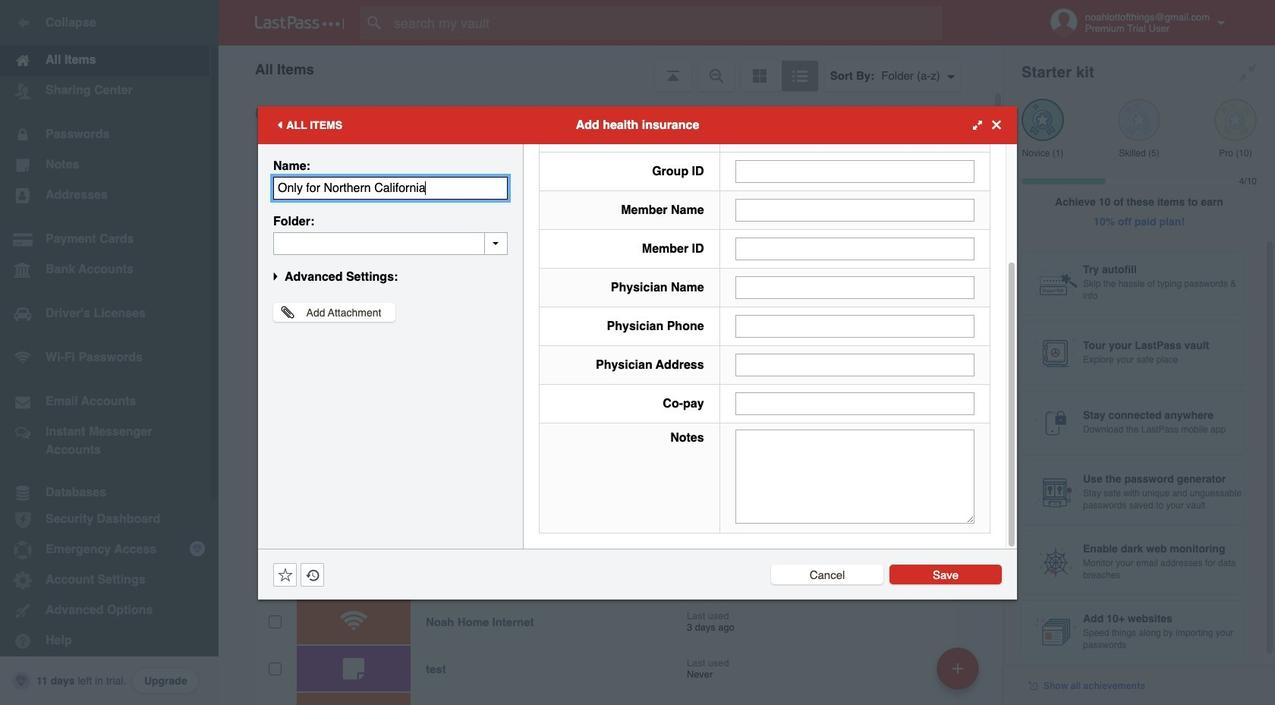 Task type: describe. For each thing, give the bounding box(es) containing it.
new item image
[[953, 663, 963, 674]]

search my vault text field
[[360, 6, 966, 39]]

vault options navigation
[[219, 46, 1004, 91]]

lastpass image
[[255, 16, 345, 30]]



Task type: vqa. For each thing, say whether or not it's contained in the screenshot.
the New item navigation
yes



Task type: locate. For each thing, give the bounding box(es) containing it.
dialog
[[258, 0, 1017, 599]]

Search search field
[[360, 6, 966, 39]]

main navigation navigation
[[0, 0, 219, 705]]

new item navigation
[[931, 643, 988, 705]]

None text field
[[735, 160, 975, 183], [273, 232, 508, 255], [735, 276, 975, 299], [735, 392, 975, 415], [735, 160, 975, 183], [273, 232, 508, 255], [735, 276, 975, 299], [735, 392, 975, 415]]

None text field
[[273, 176, 508, 199], [735, 199, 975, 221], [735, 237, 975, 260], [735, 315, 975, 337], [735, 353, 975, 376], [735, 429, 975, 523], [273, 176, 508, 199], [735, 199, 975, 221], [735, 237, 975, 260], [735, 315, 975, 337], [735, 353, 975, 376], [735, 429, 975, 523]]



